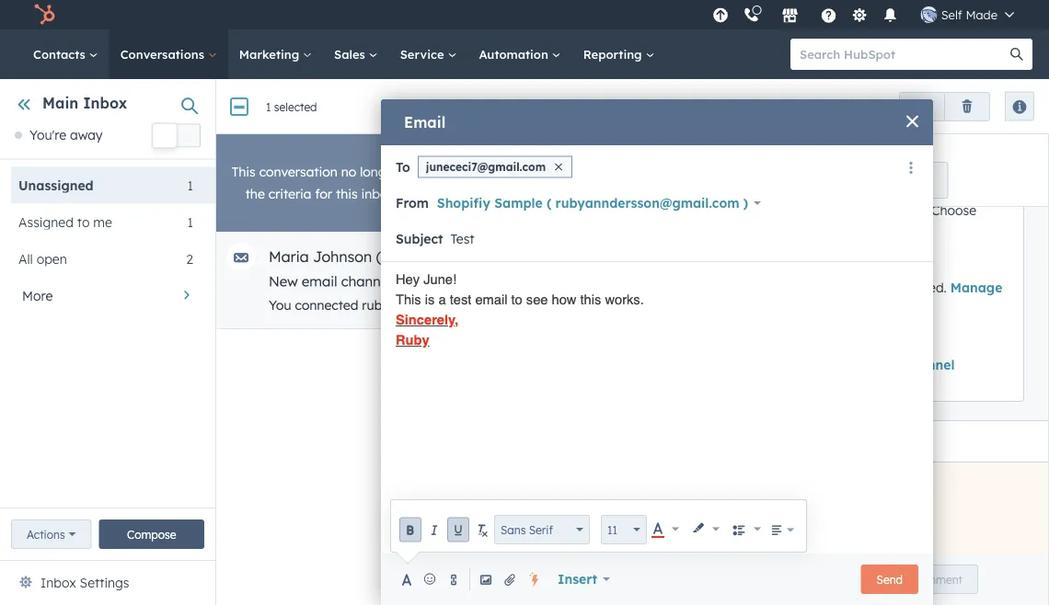 Task type: vqa. For each thing, say whether or not it's contained in the screenshot.
views for Default views
no



Task type: describe. For each thing, give the bounding box(es) containing it.
(sample inside email from maria johnson (sample contact) with subject new email channel connected to hubspot row
[[376, 248, 434, 266]]

marketplaces button
[[771, 0, 810, 29]]

shopifiy sample ( rubyanndersson@gmail.com )
[[437, 195, 749, 211]]

hey
[[396, 272, 420, 288]]

from inside try it out send a test submission from any page where your form is published.
[[676, 279, 705, 296]]

will inside 🎉 any new submissions to this form will also appear here as tickets. choose what you'd like to do next:
[[738, 202, 758, 218]]

+
[[849, 172, 857, 188]]

shopifiy sample ( rubyanndersson@gmail.com ) button
[[436, 185, 762, 222]]

page
[[734, 279, 766, 296]]

)
[[744, 195, 749, 211]]

away
[[70, 127, 103, 143]]

category
[[738, 140, 797, 156]]

also inside new email channel connected to hubspot you connected rubyanndersson@gmail.com any new emails sent to this address will also appear here. choose what you'd like to
[[782, 297, 807, 313]]

Search HubSpot search field
[[791, 39, 1016, 70]]

any inside 🎉 any new submissions to this form will also appear here as tickets. choose what you'd like to do next:
[[532, 202, 555, 218]]

assigned to me
[[18, 214, 112, 230]]

24m
[[421, 250, 444, 264]]

junececi7@gmail.com
[[426, 160, 546, 174]]

from inside new form channel connected heading
[[747, 109, 776, 125]]

you'd
[[566, 221, 599, 238]]

maria johnson (sample contact) inside row
[[269, 248, 498, 266]]

go
[[830, 357, 848, 373]]

settings link
[[849, 5, 872, 24]]

inbox settings link
[[41, 573, 129, 595]]

to inside 'hey june! this is a test email to see how this works. sincerely, ruby'
[[511, 292, 523, 308]]

open
[[281, 99, 309, 113]]

conversations link
[[109, 29, 228, 79]]

(
[[547, 195, 552, 211]]

conversations
[[120, 46, 208, 62]]

form inside try it out send a test submission from any page where your form is published.
[[840, 279, 869, 296]]

maria johnson (sample contact) inside new form channel connected heading
[[511, 109, 724, 125]]

selected
[[274, 100, 317, 114]]

this!
[[616, 472, 642, 488]]

group containing open
[[265, 92, 390, 121]]

marketing
[[239, 46, 303, 62]]

email inside 'hey june! this is a test email to see how this works. sincerely, ruby'
[[475, 292, 508, 308]]

this inside new email channel connected to hubspot you connected rubyanndersson@gmail.com any new emails sent to this address will also appear here. choose what you'd like to
[[682, 297, 704, 313]]

inbox settings
[[41, 575, 129, 591]]

ruby anderson
[[497, 162, 595, 178]]

insert for add comment
[[632, 572, 672, 588]]

criteria
[[269, 186, 312, 202]]

notifications button
[[875, 0, 907, 29]]

manage form
[[532, 279, 1003, 315]]

priority
[[629, 140, 677, 156]]

appear inside 🎉 any new submissions to this form will also appear here as tickets. choose what you'd like to do next:
[[790, 202, 834, 218]]

form inside manage form
[[532, 299, 563, 315]]

connected for email
[[396, 273, 464, 290]]

help button
[[814, 0, 845, 29]]

maria johnson (sample contact) row group
[[216, 134, 1049, 330]]

to inside go to form channel settings
[[852, 357, 866, 373]]

self made menu
[[708, 0, 1027, 29]]

calling icon image
[[744, 7, 760, 24]]

eye
[[570, 472, 592, 488]]

+ 3 more
[[849, 172, 905, 188]]

send inside button
[[877, 573, 903, 587]]

the
[[246, 186, 265, 202]]

close image
[[907, 116, 919, 128]]

to right you'd
[[1034, 297, 1046, 313]]

sans serif
[[501, 523, 553, 537]]

0 vertical spatial 1
[[266, 100, 271, 114]]

this inside 'hey june! this is a test email to see how this works. sincerely, ruby'
[[580, 292, 601, 308]]

from
[[396, 195, 429, 211]]

maria inside email from maria johnson (sample contact) with subject new email channel connected to hubspot row
[[269, 248, 309, 266]]

new for new email channel connected to hubspot you connected rubyanndersson@gmail.com any new emails sent to this address will also appear here. choose what you'd like to 
[[269, 273, 298, 290]]

keep
[[516, 472, 546, 488]]

serif
[[529, 523, 553, 537]]

go to form channel settings
[[532, 357, 955, 392]]

marketing link
[[228, 29, 323, 79]]

add comment group
[[874, 565, 979, 595]]

you're
[[29, 127, 66, 143]]

upgrade link
[[710, 5, 733, 24]]

settings
[[532, 376, 583, 392]]

sans
[[501, 523, 526, 537]]

contact) inside row
[[438, 248, 498, 266]]

new form channel connected heading
[[456, 79, 1049, 134]]

all open
[[18, 251, 67, 267]]

out
[[570, 260, 591, 276]]

add comment button
[[874, 565, 979, 595]]

form inside go to form channel settings
[[870, 357, 900, 373]]

contact) inside new form channel connected heading
[[668, 109, 724, 125]]

help image
[[821, 8, 837, 25]]

channel for form
[[588, 87, 646, 105]]

main
[[42, 94, 78, 112]]

form inside 🎉 any new submissions to this form will also appear here as tickets. choose what you'd like to do next:
[[706, 202, 735, 218]]

johnson inside new form channel connected heading
[[553, 109, 607, 125]]

try it out send a test submission from any page where your form is published.
[[532, 260, 951, 296]]

to left do
[[626, 221, 639, 238]]

any
[[708, 279, 731, 296]]

contacts
[[33, 46, 89, 62]]

🎉 any new submissions to this form will also appear here as tickets. choose what you'd like to do next:
[[532, 183, 977, 238]]

send inside try it out send a test submission from any page where your form is published.
[[532, 279, 563, 296]]

send button
[[861, 565, 919, 595]]

(sample inside maria johnson (sample contact) link
[[611, 109, 664, 125]]

self made button
[[910, 0, 1026, 29]]

subject
[[396, 231, 443, 247]]

ruby inside popup button
[[497, 162, 530, 178]]

tickets.
[[885, 202, 928, 218]]

choose inside new email channel connected to hubspot you connected rubyanndersson@gmail.com any new emails sent to this address will also appear here. choose what you'd like to
[[891, 297, 936, 313]]

hubspot link
[[22, 4, 69, 26]]

inbox
[[361, 186, 395, 202]]

anderson
[[533, 162, 595, 178]]

settings
[[80, 575, 129, 591]]

me
[[93, 214, 112, 230]]

insert for send
[[558, 572, 598, 588]]

compose button
[[99, 520, 204, 550]]

23
[[787, 109, 801, 125]]

like inside new email channel connected to hubspot you connected rubyanndersson@gmail.com any new emails sent to this address will also appear here. choose what you'd like to
[[1010, 297, 1030, 313]]

connected for form
[[650, 87, 726, 105]]

appear inside new email channel connected to hubspot you connected rubyanndersson@gmail.com any new emails sent to this address will also appear here. choose what you'd like to
[[810, 297, 855, 313]]

minutes
[[804, 109, 852, 125]]

submissions
[[587, 202, 661, 218]]

sample
[[495, 195, 543, 211]]

ago
[[856, 109, 880, 125]]

link opens in a new window image inside new form channel connected link
[[730, 90, 745, 105]]

actions button
[[11, 520, 92, 550]]

maria inside maria johnson (sample contact) link
[[511, 109, 549, 125]]

self made
[[942, 7, 998, 22]]

made
[[966, 7, 998, 22]]

inbox inside 'inbox settings' link
[[41, 575, 76, 591]]

11 button
[[601, 516, 647, 545]]

notifications image
[[883, 8, 899, 25]]

service
[[400, 46, 448, 62]]

automation link
[[468, 29, 572, 79]]

form inside heading
[[548, 87, 583, 105]]

you're away
[[29, 127, 103, 143]]

you're away image
[[15, 132, 22, 139]]

to right sent
[[666, 297, 679, 313]]

go to form channel settings link
[[532, 357, 955, 392]]

is inside 'hey june! this is a test email to see how this works. sincerely, ruby'
[[425, 292, 435, 308]]

submission
[[604, 279, 672, 296]]

rubyanndersson@gmail.com inside popup button
[[556, 195, 740, 211]]

new inside new email channel connected to hubspot you connected rubyanndersson@gmail.com any new emails sent to this address will also appear here. choose what you'd like to
[[566, 297, 590, 313]]

no
[[341, 164, 357, 180]]



Task type: locate. For each thing, give the bounding box(es) containing it.
main content
[[216, 0, 1049, 606]]

hubspot image
[[33, 4, 55, 26]]

insert button for add comment
[[620, 562, 697, 598]]

1 for unassigned
[[187, 177, 193, 193]]

channel inside new email channel connected to hubspot you connected rubyanndersson@gmail.com any new emails sent to this address will also appear here. choose what you'd like to
[[341, 273, 392, 290]]

this inside 'hey june! this is a test email to see how this works. sincerely, ruby'
[[396, 292, 421, 308]]

emails
[[594, 297, 633, 313]]

0 vertical spatial choose
[[932, 202, 977, 218]]

more
[[872, 172, 905, 188]]

what down (
[[532, 221, 562, 238]]

this up the
[[232, 164, 256, 180]]

appear left here
[[790, 202, 834, 218]]

a for is
[[439, 292, 446, 308]]

0 vertical spatial maria johnson (sample contact)
[[511, 109, 724, 125]]

will down category
[[738, 202, 758, 218]]

1 vertical spatial this
[[396, 292, 421, 308]]

here.
[[858, 297, 888, 313]]

unassigned
[[18, 177, 94, 193]]

insert button down 11 popup button
[[620, 562, 697, 598]]

longer
[[360, 164, 398, 180]]

0 vertical spatial contact)
[[668, 109, 724, 125]]

1 horizontal spatial channel
[[588, 87, 646, 105]]

a inside try it out send a test submission from any page where your form is published.
[[566, 279, 574, 296]]

sales link
[[323, 29, 389, 79]]

(sample
[[611, 109, 664, 125], [376, 248, 434, 266]]

1 vertical spatial ruby
[[396, 332, 430, 348]]

new for new form channel connected
[[511, 87, 543, 105]]

choose down 🎉
[[932, 202, 977, 218]]

0 vertical spatial rubyanndersson@gmail.com
[[556, 195, 740, 211]]

0 horizontal spatial a
[[439, 292, 446, 308]]

maria
[[511, 109, 549, 125], [269, 248, 309, 266]]

a for send
[[566, 279, 574, 296]]

1 horizontal spatial johnson
[[553, 109, 607, 125]]

email
[[302, 273, 337, 290], [475, 292, 508, 308]]

1 horizontal spatial insert
[[632, 572, 672, 588]]

channel up maria johnson (sample contact) link
[[588, 87, 646, 105]]

0 vertical spatial any
[[532, 202, 555, 218]]

like inside 🎉 any new submissions to this form will also appear here as tickets. choose what you'd like to do next:
[[602, 221, 622, 238]]

what inside new email channel connected to hubspot you connected rubyanndersson@gmail.com any new emails sent to this address will also appear here. choose what you'd like to
[[940, 297, 970, 313]]

ruby down owner
[[497, 162, 530, 178]]

group inside new form channel connected heading
[[968, 92, 1035, 121]]

a inside 'hey june! this is a test email to see how this works. sincerely, ruby'
[[439, 292, 446, 308]]

1 vertical spatial also
[[782, 297, 807, 313]]

self
[[942, 7, 963, 22]]

1 horizontal spatial email
[[475, 292, 508, 308]]

insert button for send
[[546, 562, 622, 598]]

1 horizontal spatial will
[[759, 297, 778, 313]]

form left )
[[706, 202, 735, 218]]

new for new
[[918, 99, 941, 113]]

channel down published.
[[904, 357, 955, 373]]

add comment
[[890, 573, 963, 587]]

1 for assigned to me
[[187, 214, 193, 230]]

1 horizontal spatial inbox
[[83, 94, 127, 112]]

0 horizontal spatial this
[[232, 164, 256, 180]]

•
[[723, 109, 727, 125]]

2 vertical spatial 1
[[187, 214, 193, 230]]

0 vertical spatial what
[[532, 221, 562, 238]]

any inside new email channel connected to hubspot you connected rubyanndersson@gmail.com any new emails sent to this address will also appear here. choose what you'd like to
[[539, 297, 562, 313]]

form right go
[[870, 357, 900, 373]]

maria johnson (sample contact) up hey
[[269, 248, 498, 266]]

new down automation link
[[511, 87, 543, 105]]

new email channel connected to hubspot you connected rubyanndersson@gmail.com any new emails sent to this address will also appear here. choose what you'd like to 
[[269, 273, 1049, 313]]

0 vertical spatial connected
[[650, 87, 726, 105]]

0 vertical spatial new
[[559, 202, 583, 218]]

this down 'no'
[[336, 186, 358, 202]]

johnson down "for"
[[313, 248, 372, 266]]

1 horizontal spatial maria
[[511, 109, 549, 125]]

to left the me
[[77, 214, 90, 230]]

test for email
[[450, 292, 472, 308]]

is up sincerely,
[[425, 292, 435, 308]]

0 horizontal spatial (sample
[[376, 248, 434, 266]]

like
[[602, 221, 622, 238], [1010, 297, 1030, 313]]

is up here.
[[872, 279, 882, 296]]

new
[[511, 87, 543, 105], [918, 99, 941, 113], [269, 273, 298, 290]]

johnson down new form channel connected
[[553, 109, 607, 125]]

new up you'd
[[559, 202, 583, 218]]

rubyanndersson@gmail.com up do
[[556, 195, 740, 211]]

Open button
[[265, 92, 325, 121]]

what down manage
[[940, 297, 970, 313]]

link opens in a new window image
[[730, 90, 745, 105], [727, 111, 740, 126], [727, 112, 740, 125]]

any down try
[[539, 297, 562, 313]]

toolbar containing owner
[[470, 140, 1034, 199]]

a down out
[[566, 279, 574, 296]]

1 horizontal spatial ruby
[[497, 162, 530, 178]]

1 horizontal spatial contact)
[[668, 109, 724, 125]]

0 horizontal spatial email
[[302, 273, 337, 290]]

2 insert from the left
[[632, 572, 672, 588]]

1 vertical spatial 1
[[187, 177, 193, 193]]

choose down published.
[[891, 297, 936, 313]]

maria johnson (sample contact) down new form channel connected
[[511, 109, 724, 125]]

1 insert button from the left
[[546, 562, 622, 598]]

upgrade image
[[713, 8, 729, 24]]

1 vertical spatial send
[[877, 573, 903, 587]]

like down submissions
[[602, 221, 622, 238]]

what inside 🎉 any new submissions to this form will also appear here as tickets. choose what you'd like to do next:
[[532, 221, 562, 238]]

1 horizontal spatial new
[[511, 87, 543, 105]]

0 horizontal spatial maria johnson (sample contact)
[[269, 248, 498, 266]]

also
[[761, 202, 786, 218], [782, 297, 807, 313]]

close image
[[555, 163, 563, 171]]

inbox left settings
[[41, 575, 76, 591]]

this inside this conversation no longer meets the criteria for this inbox view
[[232, 164, 256, 180]]

ruby down sincerely,
[[396, 332, 430, 348]]

1 vertical spatial maria
[[269, 248, 309, 266]]

1 vertical spatial choose
[[891, 297, 936, 313]]

sent
[[637, 297, 662, 313]]

channel inside go to form channel settings
[[904, 357, 955, 373]]

to down hubspot
[[511, 292, 523, 308]]

1 horizontal spatial test
[[578, 279, 601, 296]]

1 horizontal spatial (sample
[[611, 109, 664, 125]]

0 horizontal spatial channel
[[341, 273, 392, 290]]

will down where
[[759, 297, 778, 313]]

this up next:
[[681, 202, 702, 218]]

0 horizontal spatial rubyanndersson@gmail.com
[[362, 297, 535, 313]]

0 horizontal spatial maria
[[269, 248, 309, 266]]

here
[[837, 202, 864, 218]]

ruby anderson image
[[921, 6, 938, 23]]

form down try
[[532, 299, 563, 315]]

view
[[398, 186, 426, 202]]

+ 3 more button up as
[[837, 162, 917, 199]]

0 vertical spatial send
[[532, 279, 563, 296]]

11
[[608, 523, 618, 537]]

choose inside 🎉 any new submissions to this form will also appear here as tickets. choose what you'd like to do next:
[[932, 202, 977, 218]]

0 vertical spatial from
[[747, 109, 776, 125]]

a
[[566, 279, 574, 296], [439, 292, 446, 308]]

🎉
[[924, 183, 937, 199]]

1 horizontal spatial send
[[877, 573, 903, 587]]

0 horizontal spatial new
[[269, 273, 298, 290]]

2 vertical spatial channel
[[904, 357, 955, 373]]

1 vertical spatial channel
[[341, 273, 392, 290]]

try
[[532, 260, 553, 276]]

1 horizontal spatial a
[[566, 279, 574, 296]]

new inside new email channel connected to hubspot you connected rubyanndersson@gmail.com any new emails sent to this address will also appear here. choose what you'd like to
[[269, 273, 298, 290]]

connected right the you
[[295, 297, 358, 313]]

link opens in a new window image
[[730, 88, 745, 107]]

new up close image
[[918, 99, 941, 113]]

appear down your
[[810, 297, 855, 313]]

channel inside heading
[[588, 87, 646, 105]]

0 horizontal spatial test
[[450, 292, 472, 308]]

1 vertical spatial rubyanndersson@gmail.com
[[362, 297, 535, 313]]

1 vertical spatial what
[[940, 297, 970, 313]]

johnson inside row
[[313, 248, 372, 266]]

contact) up june! at the left top
[[438, 248, 498, 266]]

search button
[[1002, 39, 1033, 70]]

1 vertical spatial (sample
[[376, 248, 434, 266]]

new form channel connected link
[[511, 87, 748, 107]]

also inside 🎉 any new submissions to this form will also appear here as tickets. choose what you'd like to do next:
[[761, 202, 786, 218]]

1 left open on the top of page
[[266, 100, 271, 114]]

0 vertical spatial email
[[302, 273, 337, 290]]

this left address
[[682, 297, 704, 313]]

it
[[557, 260, 566, 276]]

this down hey
[[396, 292, 421, 308]]

insert down 11 popup button
[[632, 572, 672, 588]]

1 vertical spatial any
[[539, 297, 562, 313]]

2 vertical spatial connected
[[295, 297, 358, 313]]

0 horizontal spatial connected
[[295, 297, 358, 313]]

new button
[[902, 92, 968, 121]]

1 horizontal spatial rubyanndersson@gmail.com
[[556, 195, 740, 211]]

group
[[265, 92, 390, 121], [968, 92, 1035, 121], [899, 92, 991, 122], [728, 518, 766, 543]]

0 horizontal spatial inbox
[[41, 575, 76, 591]]

ruby inside 'hey june! this is a test email to see how this works. sincerely, ruby'
[[396, 332, 430, 348]]

assigned
[[18, 214, 74, 230]]

this right how
[[580, 292, 601, 308]]

please keep an eye on this!
[[470, 472, 642, 488]]

main inbox
[[42, 94, 127, 112]]

insert
[[558, 572, 598, 588], [632, 572, 672, 588]]

email down hubspot
[[475, 292, 508, 308]]

new left emails
[[566, 297, 590, 313]]

to
[[396, 159, 410, 175]]

an
[[550, 472, 566, 488]]

search image
[[1011, 48, 1024, 61]]

sales
[[334, 46, 369, 62]]

0 vertical spatial will
[[738, 202, 758, 218]]

send
[[532, 279, 563, 296], [877, 573, 903, 587]]

1
[[266, 100, 271, 114], [187, 177, 193, 193], [187, 214, 193, 230]]

test down june! at the left top
[[450, 292, 472, 308]]

you'd
[[974, 297, 1007, 313]]

also down where
[[782, 297, 807, 313]]

published.
[[886, 279, 947, 296]]

0 vertical spatial like
[[602, 221, 622, 238]]

rubyanndersson@gmail.com inside new email channel connected to hubspot you connected rubyanndersson@gmail.com any new emails sent to this address will also appear here. choose what you'd like to
[[362, 297, 535, 313]]

1 vertical spatial maria johnson (sample contact)
[[269, 248, 498, 266]]

1 horizontal spatial maria johnson (sample contact)
[[511, 109, 724, 125]]

2 horizontal spatial connected
[[650, 87, 726, 105]]

2 insert button from the left
[[620, 562, 697, 598]]

will inside new email channel connected to hubspot you connected rubyanndersson@gmail.com any new emails sent to this address will also appear here. choose what you'd like to
[[759, 297, 778, 313]]

to up next:
[[664, 202, 677, 218]]

how
[[552, 292, 577, 308]]

any down ruby anderson
[[532, 202, 555, 218]]

2 horizontal spatial new
[[918, 99, 941, 113]]

from left any
[[676, 279, 705, 296]]

0 vertical spatial (sample
[[611, 109, 664, 125]]

compose
[[127, 528, 176, 542]]

1 vertical spatial johnson
[[313, 248, 372, 266]]

1 vertical spatial like
[[1010, 297, 1030, 313]]

also right )
[[761, 202, 786, 218]]

to
[[664, 202, 677, 218], [77, 214, 90, 230], [626, 221, 639, 238], [468, 273, 481, 290], [511, 292, 523, 308], [666, 297, 679, 313], [1034, 297, 1046, 313], [852, 357, 866, 373]]

is
[[872, 279, 882, 296], [425, 292, 435, 308]]

contacts link
[[22, 29, 109, 79]]

1 horizontal spatial is
[[872, 279, 882, 296]]

any
[[532, 202, 555, 218], [539, 297, 562, 313]]

created
[[735, 109, 783, 125]]

1 vertical spatial will
[[759, 297, 778, 313]]

june!
[[424, 272, 457, 288]]

0 vertical spatial also
[[761, 202, 786, 218]]

(sample up hey
[[376, 248, 434, 266]]

1 vertical spatial from
[[676, 279, 705, 296]]

reporting
[[583, 46, 646, 62]]

hey june! this is a test email to see how this works. sincerely, ruby
[[396, 272, 644, 348]]

1 selected
[[266, 100, 317, 114]]

0 vertical spatial inbox
[[83, 94, 127, 112]]

2 horizontal spatial channel
[[904, 357, 955, 373]]

1 vertical spatial new
[[566, 297, 590, 313]]

rubyanndersson@gmail.com down june! at the left top
[[362, 297, 535, 313]]

1 insert from the left
[[558, 572, 598, 588]]

0 horizontal spatial like
[[602, 221, 622, 238]]

this conversation no longer meets the criteria for this inbox view
[[232, 164, 439, 202]]

inbox up away
[[83, 94, 127, 112]]

owner
[[474, 140, 516, 156]]

this inside 🎉 any new submissions to this form will also appear here as tickets. choose what you'd like to do next:
[[681, 202, 702, 218]]

from up category
[[747, 109, 776, 125]]

0 vertical spatial ruby
[[497, 162, 530, 178]]

0 horizontal spatial from
[[676, 279, 705, 296]]

reporting link
[[572, 29, 666, 79]]

email down "for"
[[302, 273, 337, 290]]

1 vertical spatial email
[[475, 292, 508, 308]]

comment
[[914, 573, 963, 587]]

see
[[526, 292, 548, 308]]

marketplaces image
[[782, 8, 799, 25]]

0 horizontal spatial is
[[425, 292, 435, 308]]

1 vertical spatial connected
[[396, 273, 464, 290]]

newest button
[[397, 88, 456, 125]]

• created 23 minutes ago
[[723, 109, 880, 125]]

to right go
[[852, 357, 866, 373]]

form up here.
[[840, 279, 869, 296]]

0 vertical spatial this
[[232, 164, 256, 180]]

form
[[548, 87, 583, 105], [706, 202, 735, 218], [840, 279, 869, 296], [532, 299, 563, 315], [870, 357, 900, 373]]

1 horizontal spatial like
[[1010, 297, 1030, 313]]

email
[[404, 113, 446, 132]]

address
[[708, 297, 756, 313]]

1 vertical spatial appear
[[810, 297, 855, 313]]

test
[[578, 279, 601, 296], [450, 292, 472, 308]]

toolbar
[[470, 140, 1034, 199]]

ruby
[[497, 162, 530, 178], [396, 332, 430, 348]]

to right june! at the left top
[[468, 273, 481, 290]]

maria up the you
[[269, 248, 309, 266]]

is inside try it out send a test submission from any page where your form is published.
[[872, 279, 882, 296]]

test inside 'hey june! this is a test email to see how this works. sincerely, ruby'
[[450, 292, 472, 308]]

email inside new email channel connected to hubspot you connected rubyanndersson@gmail.com any new emails sent to this address will also appear here. choose what you'd like to
[[302, 273, 337, 290]]

1 vertical spatial inbox
[[41, 575, 76, 591]]

new up the you
[[269, 273, 298, 290]]

1 left the
[[187, 177, 193, 193]]

0 horizontal spatial insert
[[558, 572, 598, 588]]

0 vertical spatial johnson
[[553, 109, 607, 125]]

insert down sans serif popup button
[[558, 572, 598, 588]]

1 horizontal spatial from
[[747, 109, 776, 125]]

a down june! at the left top
[[439, 292, 446, 308]]

contact) up priority
[[668, 109, 724, 125]]

settings image
[[852, 8, 868, 24]]

(sample down new form channel connected link at top
[[611, 109, 664, 125]]

maria up owner
[[511, 109, 549, 125]]

where
[[769, 279, 806, 296]]

test inside try it out send a test submission from any page where your form is published.
[[578, 279, 601, 296]]

1 horizontal spatial what
[[940, 297, 970, 313]]

2
[[186, 251, 193, 267]]

+ 3 more button
[[738, 158, 949, 199], [837, 162, 917, 199]]

0 horizontal spatial will
[[738, 202, 758, 218]]

1 up the 2
[[187, 214, 193, 230]]

this inside this conversation no longer meets the criteria for this inbox view
[[336, 186, 358, 202]]

0 vertical spatial appear
[[790, 202, 834, 218]]

+ 3 more button up here
[[738, 158, 949, 199]]

0 horizontal spatial what
[[532, 221, 562, 238]]

3
[[861, 172, 868, 188]]

email from maria johnson (sample contact) with subject new email channel connected to hubspot row
[[216, 232, 1049, 330]]

channel
[[588, 87, 646, 105], [341, 273, 392, 290], [904, 357, 955, 373]]

appear
[[790, 202, 834, 218], [810, 297, 855, 313]]

insert button down "11"
[[546, 562, 622, 598]]

0 horizontal spatial johnson
[[313, 248, 372, 266]]

shopifiy
[[437, 195, 491, 211]]

1 horizontal spatial this
[[396, 292, 421, 308]]

new inside 🎉 any new submissions to this form will also appear here as tickets. choose what you'd like to do next:
[[559, 202, 583, 218]]

0 vertical spatial maria
[[511, 109, 549, 125]]

you
[[269, 297, 291, 313]]

0 horizontal spatial contact)
[[438, 248, 498, 266]]

main content containing new form channel connected
[[216, 0, 1049, 606]]

connected inside heading
[[650, 87, 726, 105]]

channel for email
[[341, 273, 392, 290]]

0 horizontal spatial ruby
[[396, 332, 430, 348]]

connected down 24m
[[396, 273, 464, 290]]

test for submission
[[578, 279, 601, 296]]

form down automation link
[[548, 87, 583, 105]]

new inside 'popup button'
[[918, 99, 941, 113]]

0 vertical spatial channel
[[588, 87, 646, 105]]

1 vertical spatial contact)
[[438, 248, 498, 266]]

test down out
[[578, 279, 601, 296]]

channel left hey
[[341, 273, 392, 290]]

None text field
[[451, 221, 908, 258]]

Closed button
[[324, 92, 390, 121]]

connected up •
[[650, 87, 726, 105]]

automation
[[479, 46, 552, 62]]

0 horizontal spatial send
[[532, 279, 563, 296]]

conversation
[[259, 164, 338, 180]]

sans serif button
[[494, 516, 590, 545]]

1 horizontal spatial connected
[[396, 273, 464, 290]]

closed
[[339, 99, 374, 113]]

toolbar inside main content
[[470, 140, 1034, 199]]

your
[[809, 279, 836, 296]]

like right you'd
[[1010, 297, 1030, 313]]



